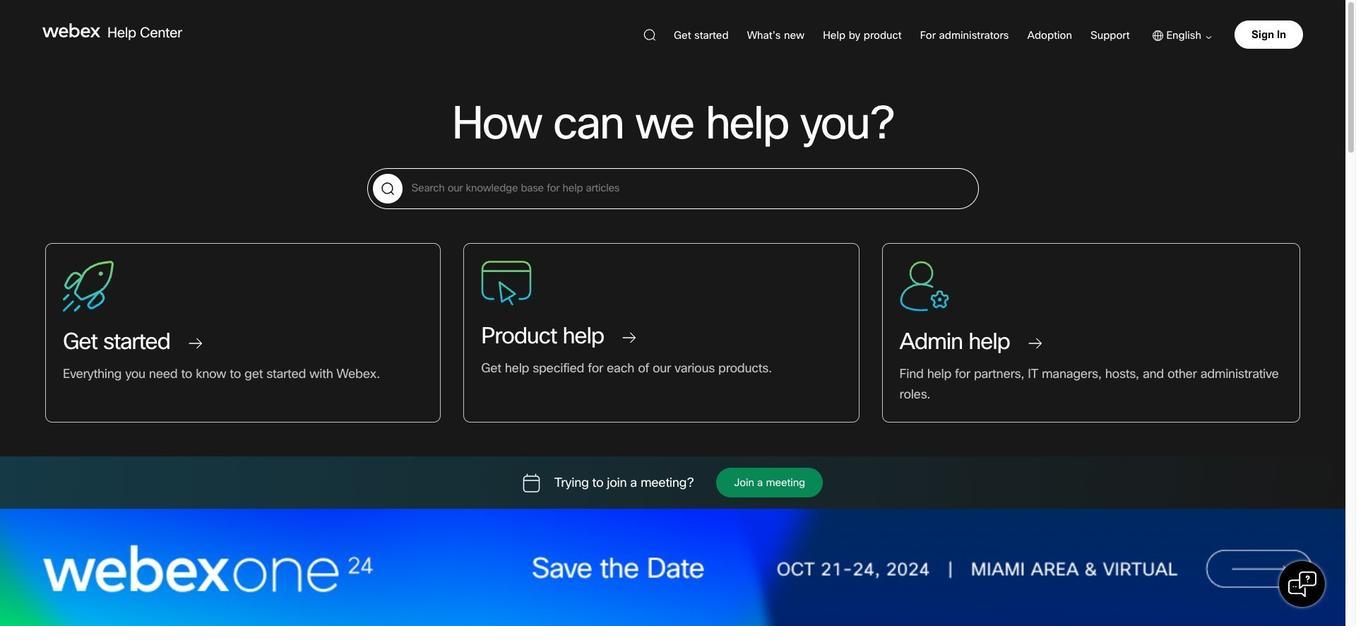 Task type: locate. For each thing, give the bounding box(es) containing it.
1 vertical spatial search icon image
[[373, 174, 402, 204]]

search-input field
[[368, 169, 978, 208]]

0 vertical spatial search icon image
[[644, 29, 656, 41]]

get started image
[[63, 261, 114, 312]]

search icon image
[[644, 29, 656, 41], [373, 174, 402, 204]]

1 horizontal spatial search icon image
[[644, 29, 656, 41]]

0 horizontal spatial search icon image
[[373, 174, 402, 204]]

arrow image
[[1202, 36, 1213, 39]]



Task type: describe. For each thing, give the bounding box(es) containing it.
admin help image
[[900, 261, 950, 312]]

product help image
[[481, 261, 532, 306]]

webex logo image
[[42, 23, 100, 37]]

chat help image
[[1289, 570, 1317, 599]]

webexone2024 image
[[0, 509, 1346, 626]]



Task type: vqa. For each thing, say whether or not it's contained in the screenshot.
the search icon to the bottom
yes



